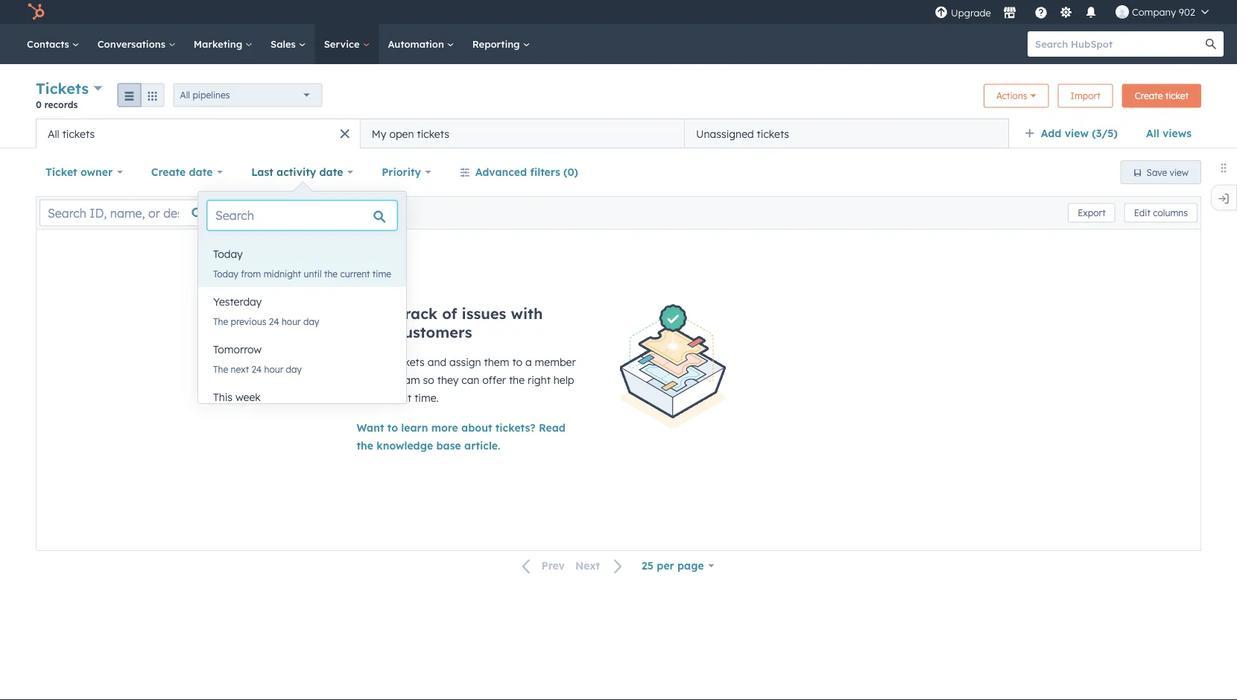 Task type: describe. For each thing, give the bounding box(es) containing it.
advanced filters (0)
[[476, 166, 579, 179]]

pipelines
[[193, 89, 230, 101]]

upgrade
[[951, 7, 992, 19]]

create for create date
[[151, 166, 186, 179]]

a
[[526, 356, 532, 369]]

group inside tickets banner
[[117, 83, 164, 107]]

from
[[241, 268, 261, 279]]

all for all views
[[1147, 127, 1160, 140]]

list box containing today
[[198, 239, 406, 430]]

day for tomorrow
[[286, 363, 302, 375]]

views
[[1163, 127, 1192, 140]]

Search HubSpot search field
[[1028, 31, 1211, 57]]

ticket owner
[[45, 166, 113, 179]]

all views
[[1147, 127, 1192, 140]]

tomorrow
[[213, 343, 262, 356]]

add
[[1041, 127, 1062, 140]]

tomorrow button
[[198, 335, 406, 365]]

settings image
[[1060, 6, 1073, 20]]

last activity date button
[[242, 157, 363, 187]]

0 vertical spatial right
[[528, 374, 551, 387]]

sales
[[271, 38, 299, 50]]

offer
[[483, 374, 506, 387]]

my open tickets
[[372, 127, 450, 140]]

actions button
[[984, 84, 1049, 108]]

25 per page
[[642, 559, 704, 572]]

want to learn more about tickets? read the knowledge base article.
[[357, 421, 566, 452]]

create for create ticket
[[1135, 90, 1163, 101]]

keep
[[357, 304, 394, 323]]

they
[[437, 374, 459, 387]]

next
[[576, 559, 600, 572]]

records
[[44, 99, 78, 110]]

0 horizontal spatial right
[[389, 391, 412, 404]]

so
[[423, 374, 435, 387]]

export
[[1078, 207, 1106, 218]]

service
[[324, 38, 363, 50]]

next button
[[570, 556, 632, 576]]

edit columns button
[[1125, 203, 1198, 223]]

save view
[[1147, 167, 1189, 178]]

902
[[1179, 6, 1196, 18]]

24 for tomorrow
[[252, 363, 262, 375]]

hubspot link
[[18, 3, 56, 21]]

yesterday button
[[198, 287, 406, 317]]

Search ID, name, or description search field
[[40, 199, 215, 226]]

help image
[[1035, 7, 1048, 20]]

my open tickets button
[[360, 119, 685, 148]]

customers
[[396, 323, 472, 341]]

hubspot image
[[27, 3, 45, 21]]

today button
[[198, 239, 406, 269]]

marketing link
[[185, 24, 262, 64]]

the for tomorrow
[[213, 363, 228, 375]]

view for add
[[1065, 127, 1089, 140]]

save view button
[[1121, 160, 1202, 184]]

import
[[1071, 90, 1101, 101]]

them
[[484, 356, 510, 369]]

company 902
[[1133, 6, 1196, 18]]

ticket
[[45, 166, 77, 179]]

unassigned
[[696, 127, 754, 140]]

hour for tomorrow
[[264, 363, 284, 375]]

the right offer
[[509, 374, 525, 387]]

and
[[428, 356, 447, 369]]

25 per page button
[[632, 551, 724, 581]]

more
[[431, 421, 458, 434]]

week
[[236, 391, 261, 404]]

this week button
[[198, 382, 406, 412]]

tickets
[[36, 79, 89, 98]]

contacts link
[[18, 24, 89, 64]]

tickets banner
[[36, 78, 1202, 119]]

today today from midnight until the current time
[[213, 248, 392, 279]]

your inside create tickets and assign them to a member of your team so they can offer the right help at the right time.
[[370, 374, 392, 387]]

previous
[[231, 316, 267, 327]]

help
[[554, 374, 575, 387]]

view for save
[[1170, 167, 1189, 178]]

25
[[642, 559, 654, 572]]

keep track of issues with your customers
[[357, 304, 543, 341]]

want
[[357, 421, 384, 434]]

all views link
[[1137, 119, 1202, 148]]

learn
[[401, 421, 428, 434]]

with
[[511, 304, 543, 323]]

all for all tickets
[[48, 127, 59, 140]]

to inside create tickets and assign them to a member of your team so they can offer the right help at the right time.
[[513, 356, 523, 369]]

columns
[[1154, 207, 1189, 218]]

upgrade image
[[935, 6, 948, 20]]

time.
[[415, 391, 439, 404]]

last activity date
[[251, 166, 343, 179]]

tickets button
[[36, 78, 103, 99]]

edit
[[1135, 207, 1151, 218]]

create ticket button
[[1123, 84, 1202, 108]]

tickets?
[[496, 421, 536, 434]]

time
[[373, 268, 392, 279]]

your inside the keep track of issues with your customers
[[357, 323, 391, 341]]

automation link
[[379, 24, 464, 64]]

to inside want to learn more about tickets? read the knowledge base article.
[[387, 421, 398, 434]]

tickets right open
[[417, 127, 450, 140]]

pagination navigation
[[513, 556, 632, 576]]

conversations
[[97, 38, 168, 50]]

track
[[399, 304, 438, 323]]



Task type: vqa. For each thing, say whether or not it's contained in the screenshot.
5th the Press to sort. element from the left
no



Task type: locate. For each thing, give the bounding box(es) containing it.
0 horizontal spatial create
[[151, 166, 186, 179]]

create date button
[[142, 157, 233, 187]]

0 vertical spatial today
[[213, 248, 243, 261]]

2 date from the left
[[320, 166, 343, 179]]

24 right next
[[252, 363, 262, 375]]

priority button
[[372, 157, 441, 187]]

marketplaces image
[[1004, 7, 1017, 20]]

export button
[[1069, 203, 1116, 223]]

24 inside yesterday the previous 24 hour day
[[269, 316, 279, 327]]

1 vertical spatial hour
[[264, 363, 284, 375]]

date inside dropdown button
[[320, 166, 343, 179]]

menu
[[933, 0, 1220, 24]]

0 vertical spatial to
[[513, 356, 523, 369]]

0 horizontal spatial all
[[48, 127, 59, 140]]

this
[[213, 391, 233, 404]]

date inside popup button
[[189, 166, 213, 179]]

1 horizontal spatial all
[[180, 89, 190, 101]]

group
[[117, 83, 164, 107]]

all for all pipelines
[[180, 89, 190, 101]]

search image
[[1206, 39, 1217, 49]]

0 records
[[36, 99, 78, 110]]

marketing
[[194, 38, 245, 50]]

(0)
[[564, 166, 579, 179]]

24 inside tomorrow the next 24 hour day
[[252, 363, 262, 375]]

hour for yesterday
[[282, 316, 301, 327]]

company 902 button
[[1107, 0, 1218, 24]]

24 right previous
[[269, 316, 279, 327]]

notifications button
[[1079, 0, 1104, 24]]

today left from
[[213, 268, 239, 279]]

Search search field
[[207, 201, 397, 230]]

1 horizontal spatial 24
[[269, 316, 279, 327]]

date down all tickets button
[[189, 166, 213, 179]]

1 vertical spatial 24
[[252, 363, 262, 375]]

hour right next
[[264, 363, 284, 375]]

the right the until
[[324, 268, 338, 279]]

create inside button
[[1135, 90, 1163, 101]]

create
[[1135, 90, 1163, 101], [151, 166, 186, 179], [357, 356, 390, 369]]

owner
[[80, 166, 113, 179]]

date right activity
[[320, 166, 343, 179]]

of
[[442, 304, 457, 323], [357, 374, 367, 387]]

create tickets and assign them to a member of your team so they can offer the right help at the right time.
[[357, 356, 576, 404]]

right down a
[[528, 374, 551, 387]]

mateo roberts image
[[1116, 5, 1130, 19]]

to left a
[[513, 356, 523, 369]]

reporting
[[473, 38, 523, 50]]

last
[[251, 166, 274, 179]]

service link
[[315, 24, 379, 64]]

add view (3/5)
[[1041, 127, 1118, 140]]

1 vertical spatial to
[[387, 421, 398, 434]]

edit columns
[[1135, 207, 1189, 218]]

today up from
[[213, 248, 243, 261]]

hour inside yesterday the previous 24 hour day
[[282, 316, 301, 327]]

article.
[[465, 439, 501, 452]]

of up at
[[357, 374, 367, 387]]

all pipelines button
[[173, 83, 323, 107]]

prev button
[[513, 556, 570, 576]]

knowledge
[[377, 439, 433, 452]]

day inside tomorrow the next 24 hour day
[[286, 363, 302, 375]]

tomorrow the next 24 hour day
[[213, 343, 302, 375]]

next
[[231, 363, 249, 375]]

tickets down records
[[62, 127, 95, 140]]

your
[[357, 323, 391, 341], [370, 374, 392, 387]]

can
[[462, 374, 480, 387]]

the right at
[[370, 391, 386, 404]]

2 today from the top
[[213, 268, 239, 279]]

list box
[[198, 239, 406, 430]]

actions
[[997, 90, 1028, 101]]

your left "track"
[[357, 323, 391, 341]]

0 vertical spatial of
[[442, 304, 457, 323]]

view inside popup button
[[1065, 127, 1089, 140]]

1 horizontal spatial view
[[1170, 167, 1189, 178]]

0 horizontal spatial of
[[357, 374, 367, 387]]

tickets inside create tickets and assign them to a member of your team so they can offer the right help at the right time.
[[392, 356, 425, 369]]

0
[[36, 99, 42, 110]]

automation
[[388, 38, 447, 50]]

24 for yesterday
[[269, 316, 279, 327]]

unassigned tickets
[[696, 127, 790, 140]]

1 horizontal spatial date
[[320, 166, 343, 179]]

today
[[213, 248, 243, 261], [213, 268, 239, 279]]

create inside create tickets and assign them to a member of your team so they can offer the right help at the right time.
[[357, 356, 390, 369]]

all
[[180, 89, 190, 101], [1147, 127, 1160, 140], [48, 127, 59, 140]]

day up this week "button"
[[286, 363, 302, 375]]

1 horizontal spatial of
[[442, 304, 457, 323]]

hour up tomorrow button on the left
[[282, 316, 301, 327]]

per
[[657, 559, 675, 572]]

yesterday the previous 24 hour day
[[213, 295, 319, 327]]

0 horizontal spatial day
[[286, 363, 302, 375]]

day
[[303, 316, 319, 327], [286, 363, 302, 375]]

activity
[[277, 166, 316, 179]]

0 horizontal spatial view
[[1065, 127, 1089, 140]]

the inside tomorrow the next 24 hour day
[[213, 363, 228, 375]]

team
[[395, 374, 420, 387]]

2 the from the top
[[213, 363, 228, 375]]

create down all tickets button
[[151, 166, 186, 179]]

want to learn more about tickets? read the knowledge base article. link
[[357, 421, 566, 452]]

1 vertical spatial day
[[286, 363, 302, 375]]

to
[[513, 356, 523, 369], [387, 421, 398, 434]]

all tickets
[[48, 127, 95, 140]]

1 today from the top
[[213, 248, 243, 261]]

search button
[[1199, 31, 1224, 57]]

0 vertical spatial the
[[213, 316, 228, 327]]

0 horizontal spatial date
[[189, 166, 213, 179]]

1 horizontal spatial to
[[513, 356, 523, 369]]

tickets up team
[[392, 356, 425, 369]]

advanced filters (0) button
[[450, 157, 588, 187]]

priority
[[382, 166, 421, 179]]

create ticket
[[1135, 90, 1189, 101]]

of inside create tickets and assign them to a member of your team so they can offer the right help at the right time.
[[357, 374, 367, 387]]

tickets inside button
[[62, 127, 95, 140]]

ticket
[[1166, 90, 1189, 101]]

hour inside tomorrow the next 24 hour day
[[264, 363, 284, 375]]

0 vertical spatial day
[[303, 316, 319, 327]]

1 vertical spatial of
[[357, 374, 367, 387]]

the for yesterday
[[213, 316, 228, 327]]

right down team
[[389, 391, 412, 404]]

contacts
[[27, 38, 72, 50]]

create left "ticket"
[[1135, 90, 1163, 101]]

view right save
[[1170, 167, 1189, 178]]

filters
[[530, 166, 561, 179]]

issues
[[462, 304, 507, 323]]

create inside popup button
[[151, 166, 186, 179]]

tickets for unassigned tickets
[[757, 127, 790, 140]]

add view (3/5) button
[[1015, 119, 1137, 148]]

0 vertical spatial create
[[1135, 90, 1163, 101]]

tickets for all tickets
[[62, 127, 95, 140]]

24
[[269, 316, 279, 327], [252, 363, 262, 375]]

1 vertical spatial today
[[213, 268, 239, 279]]

the down want
[[357, 439, 373, 452]]

of right "track"
[[442, 304, 457, 323]]

midnight
[[264, 268, 301, 279]]

1 vertical spatial create
[[151, 166, 186, 179]]

about
[[462, 421, 492, 434]]

the inside "today today from midnight until the current time"
[[324, 268, 338, 279]]

at
[[357, 391, 367, 404]]

base
[[437, 439, 461, 452]]

all down '0 records'
[[48, 127, 59, 140]]

reporting link
[[464, 24, 539, 64]]

0 vertical spatial hour
[[282, 316, 301, 327]]

your left team
[[370, 374, 392, 387]]

1 vertical spatial your
[[370, 374, 392, 387]]

1 horizontal spatial day
[[303, 316, 319, 327]]

2 vertical spatial create
[[357, 356, 390, 369]]

day inside yesterday the previous 24 hour day
[[303, 316, 319, 327]]

yesterday
[[213, 295, 262, 308]]

open
[[389, 127, 414, 140]]

2 horizontal spatial create
[[1135, 90, 1163, 101]]

all tickets button
[[36, 119, 360, 148]]

2 horizontal spatial all
[[1147, 127, 1160, 140]]

1 the from the top
[[213, 316, 228, 327]]

all left views
[[1147, 127, 1160, 140]]

all inside button
[[48, 127, 59, 140]]

day for yesterday
[[303, 316, 319, 327]]

0 vertical spatial view
[[1065, 127, 1089, 140]]

create for create tickets and assign them to a member of your team so they can offer the right help at the right time.
[[357, 356, 390, 369]]

create up at
[[357, 356, 390, 369]]

0 vertical spatial 24
[[269, 316, 279, 327]]

day up tomorrow button on the left
[[303, 316, 319, 327]]

all left pipelines
[[180, 89, 190, 101]]

tickets right unassigned at the right top of the page
[[757, 127, 790, 140]]

of inside the keep track of issues with your customers
[[442, 304, 457, 323]]

1 vertical spatial the
[[213, 363, 228, 375]]

all pipelines
[[180, 89, 230, 101]]

hour
[[282, 316, 301, 327], [264, 363, 284, 375]]

conversations link
[[89, 24, 185, 64]]

0 horizontal spatial to
[[387, 421, 398, 434]]

1 horizontal spatial create
[[357, 356, 390, 369]]

notifications image
[[1085, 7, 1098, 20]]

all inside popup button
[[180, 89, 190, 101]]

1 date from the left
[[189, 166, 213, 179]]

marketplaces button
[[995, 0, 1026, 24]]

the inside want to learn more about tickets? read the knowledge base article.
[[357, 439, 373, 452]]

create date
[[151, 166, 213, 179]]

view right add
[[1065, 127, 1089, 140]]

page
[[678, 559, 704, 572]]

settings link
[[1057, 4, 1076, 20]]

0 horizontal spatial 24
[[252, 363, 262, 375]]

the down yesterday
[[213, 316, 228, 327]]

1 horizontal spatial right
[[528, 374, 551, 387]]

to up the knowledge on the left of the page
[[387, 421, 398, 434]]

prev
[[542, 559, 565, 572]]

member
[[535, 356, 576, 369]]

view inside button
[[1170, 167, 1189, 178]]

the left next
[[213, 363, 228, 375]]

the inside yesterday the previous 24 hour day
[[213, 316, 228, 327]]

1 vertical spatial right
[[389, 391, 412, 404]]

tickets for create tickets and assign them to a member of your team so they can offer the right help at the right time.
[[392, 356, 425, 369]]

current
[[340, 268, 370, 279]]

0 vertical spatial your
[[357, 323, 391, 341]]

1 vertical spatial view
[[1170, 167, 1189, 178]]

this week
[[213, 391, 261, 404]]

menu containing company 902
[[933, 0, 1220, 24]]



